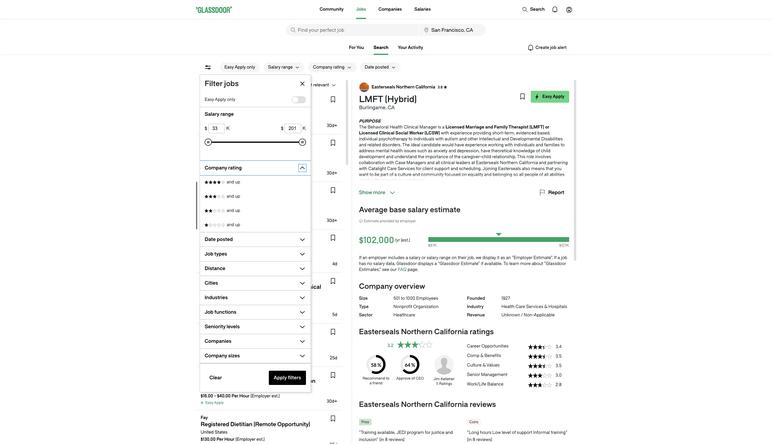 Task type: locate. For each thing, give the bounding box(es) containing it.
california inside jobs list element
[[257, 189, 277, 194]]

( for " ( in 8 reviews )
[[379, 438, 381, 443]]

0 horizontal spatial child
[[482, 155, 491, 160]]

status for career opportunities
[[528, 345, 552, 350]]

$40.00
[[217, 394, 231, 399]]

company up relevant
[[313, 65, 332, 70]]

1 slider from the left
[[205, 139, 212, 146]]

northern for easterseals northern california 3.6 ★
[[396, 85, 415, 90]]

company for company rating popup button
[[205, 165, 227, 171]]

company rating trends element
[[467, 341, 569, 391]]

1 horizontal spatial the
[[454, 155, 461, 160]]

companies inside 'dropdown button'
[[205, 339, 231, 344]]

meridian home health
[[201, 278, 247, 283]]

1 vertical spatial posted
[[217, 237, 233, 243]]

1 3.5 from the top
[[556, 354, 562, 359]]

of inside company ratings element
[[412, 377, 415, 381]]

such
[[417, 149, 427, 154]]

posted up the types
[[217, 237, 233, 243]]

2 job from the top
[[205, 310, 213, 315]]

understand
[[395, 155, 417, 160]]

job inside dropdown button
[[205, 310, 213, 315]]

on inside if an employer includes a salary or salary range on their job, we display it as an "employer estimate".  if a job has no salary data, glassdoor displays a "glassdoor estimate" if available.  to learn more about "glassdoor estimates," see our
[[452, 256, 457, 261]]

status
[[397, 341, 433, 349], [528, 345, 552, 350], [528, 355, 552, 359], [528, 364, 552, 369], [528, 374, 552, 378], [528, 383, 552, 388]]

k down easy apply only element
[[303, 126, 306, 131]]

organization
[[413, 305, 439, 310]]

and inside licensed marriage and family therapist (lmft) or licensed clinical social worker (lcsw)
[[485, 125, 493, 130]]

companies down j style at home, inc.
[[205, 339, 231, 344]]

2 slider from the left
[[299, 139, 306, 146]]

0 horizontal spatial k
[[226, 126, 229, 131]]

easterseals northern california logo image
[[359, 83, 369, 92], [201, 187, 211, 197]]

2 an from the left
[[506, 256, 511, 261]]

& up applicable
[[545, 305, 548, 310]]

easy apply only
[[225, 65, 255, 70], [205, 97, 235, 102]]

1 vertical spatial united
[[201, 430, 214, 435]]

a inside 'recommend to a friend'
[[370, 382, 372, 386]]

1 vertical spatial -
[[215, 351, 217, 356]]

★ right '3.6' on the top of page
[[444, 85, 447, 89]]

0 horizontal spatial range
[[220, 111, 234, 117]]

&
[[223, 96, 226, 101], [545, 305, 548, 310], [481, 354, 484, 359], [483, 363, 486, 368]]

1 vertical spatial support
[[517, 431, 532, 436]]

date inside date posted dropdown button
[[365, 65, 374, 70]]

1 vertical spatial child
[[482, 155, 491, 160]]

2 ) from the left
[[491, 438, 492, 443]]

1 vertical spatial date
[[205, 237, 216, 243]]

0 horizontal spatial ★
[[275, 142, 278, 147]]

per right $40.00
[[232, 394, 238, 399]]

san inside san francisco, ca $90k (employer est.)
[[201, 249, 209, 254]]

posted down search link
[[375, 65, 389, 70]]

francisco,
[[224, 83, 245, 88], [210, 111, 230, 116], [210, 249, 230, 254], [210, 300, 230, 305], [210, 387, 230, 392]]

date posted down search link
[[365, 65, 389, 70]]

the up issues
[[402, 143, 410, 148]]

joining
[[483, 166, 497, 171]]

or up displays
[[422, 256, 426, 261]]

status inside career opportunities 3.4 stars out of 5 element
[[528, 345, 552, 350]]

3 30d+ from the top
[[327, 218, 337, 223]]

career opportunities
[[467, 344, 509, 349]]

" for " long hours low level of support informal training
[[467, 431, 469, 436]]

Search location field
[[420, 24, 486, 36]]

for inside '" training available, jedi program for justice and inclusion'
[[425, 431, 431, 436]]

1 job from the top
[[205, 251, 213, 257]]

and down culture at the top right
[[404, 178, 412, 183]]

ca inside san francisco, ca $70.00 - $135.00 per hour easy apply
[[231, 300, 237, 305]]

$97k
[[428, 244, 437, 248]]

1 horizontal spatial care
[[516, 305, 525, 310]]

& for sports
[[223, 96, 226, 101]]

company inside jobs list element
[[246, 142, 266, 147]]

0 vertical spatial or
[[545, 125, 550, 130]]

disabilities
[[542, 137, 563, 142]]

status inside senior management 3.0 stars out of 5 element
[[528, 374, 552, 378]]

only down 40,699 san francisco, ca jobs
[[227, 97, 235, 102]]

employer
[[400, 219, 416, 223], [369, 256, 387, 261]]

management
[[481, 373, 508, 378]]

francisco, for meridian
[[210, 300, 230, 305]]

inc. right 'home,'
[[235, 329, 242, 334]]

0 vertical spatial posted
[[375, 65, 389, 70]]

experience up the autism
[[450, 131, 472, 136]]

easy apply only up 40,699 san francisco, ca jobs
[[225, 65, 255, 70]]

apply
[[235, 65, 246, 70], [553, 94, 565, 99], [215, 97, 226, 102], [214, 125, 224, 129], [214, 173, 224, 177], [214, 220, 224, 224], [214, 264, 224, 268], [214, 314, 224, 319], [214, 358, 224, 362], [214, 401, 224, 405]]

most relevant
[[302, 83, 329, 88]]

easterseals
[[372, 85, 395, 90], [476, 160, 499, 166], [498, 166, 521, 171], [213, 189, 237, 194], [359, 328, 400, 336], [359, 401, 400, 409]]

0 horizontal spatial inc.
[[235, 329, 242, 334]]

and up up easterseals northern california
[[227, 180, 240, 185]]

nonprofit organization
[[394, 305, 439, 310]]

1 horizontal spatial companies
[[379, 7, 402, 12]]

status left 2.8
[[528, 383, 552, 388]]

easy apply inside 'button'
[[542, 94, 565, 99]]

inclusion
[[359, 438, 377, 443]]

developmental
[[510, 137, 541, 142]]

1 horizontal spatial have
[[481, 149, 490, 154]]

1 vertical spatial range
[[220, 111, 234, 117]]

united for united states $130.00 per hour (employer est.)
[[201, 430, 214, 435]]

1 horizontal spatial date posted
[[365, 65, 389, 70]]

states down mission
[[215, 158, 228, 163]]

francisco, for nevada
[[210, 387, 230, 392]]

if up 'has'
[[359, 256, 362, 261]]

california for easterseals northern california reviews
[[434, 401, 468, 409]]

2 k from the left
[[303, 126, 306, 131]]

if left job at the bottom right
[[554, 256, 557, 261]]

company inside popup button
[[205, 165, 227, 171]]

0 horizontal spatial rating
[[228, 165, 242, 171]]

1 $ from the left
[[205, 126, 207, 131]]

northern down relationship.
[[500, 160, 518, 166]]

0 horizontal spatial or
[[422, 256, 426, 261]]

orthocare & sports physical therapy, inc.
[[201, 96, 285, 101]]

services up job types popup button
[[255, 235, 272, 240]]

easterseals inside jobs list element
[[213, 189, 237, 194]]

at inside the with experience providing short-term, evidenced based, individual psychotherapy to individuals with autism and other intellectual and developmental disabilities and related disorders. the ideal candidate would have experience working with individuals and families to address mental health issues such as anxiety and depression, have theoretical knowledge of child development and understand the importance of the caregiver-child relationship. this role involves collaboration with case managers and all clinical leaders at easterseals northern california and partnering with catalight care services for client support and scheduling. joining easterseals also means that you want to be part of a culture and community focused on equality and belonging so all people of all abilities can live their best lives and thrive.
[[471, 160, 475, 166]]

1 horizontal spatial $
[[281, 126, 284, 131]]

importance
[[425, 155, 448, 160]]

jobs up sports
[[224, 80, 239, 88]]

san inside san francisco, ca $16.00 - $40.00 per hour (employer est.)
[[201, 387, 209, 392]]

clinical up worker at the right of the page
[[404, 125, 419, 130]]

0 horizontal spatial 8
[[385, 438, 388, 443]]

( inside " (
[[467, 438, 468, 443]]

1 horizontal spatial as
[[501, 256, 505, 261]]

0 vertical spatial range
[[282, 65, 293, 70]]

30d+ for burlingame, ca (employer est.) easy apply
[[327, 218, 337, 223]]

(employer inside san francisco, ca $90k (employer est.)
[[212, 256, 232, 262]]

more right show at the top left of page
[[373, 190, 386, 196]]

would
[[442, 143, 454, 148]]

job
[[205, 251, 213, 257], [205, 310, 213, 315]]

work/life
[[467, 382, 487, 387]]

- for nevada
[[214, 394, 216, 399]]

states for (employer
[[215, 158, 228, 163]]

range inside dropdown button
[[282, 65, 293, 70]]

san right '40,699'
[[215, 83, 223, 88]]

1 and up from the top
[[227, 180, 240, 185]]

easy apply only image
[[292, 96, 306, 103]]

per down orthocare
[[215, 118, 222, 123]]

1 vertical spatial job
[[205, 310, 213, 315]]

senior management
[[467, 373, 508, 378]]

"
[[359, 431, 361, 436], [467, 431, 469, 436], [566, 431, 568, 436], [377, 438, 378, 443]]

1 if from the left
[[359, 256, 362, 261]]

services inside the with experience providing short-term, evidenced based, individual psychotherapy to individuals with autism and other intellectual and developmental disabilities and related disorders. the ideal candidate would have experience working with individuals and families to address mental health issues such as anxiety and depression, have theoretical knowledge of child development and understand the importance of the caregiver-child relationship. this role involves collaboration with case managers and all clinical leaders at easterseals northern california and partnering with catalight care services for client support and scheduling. joining easterseals also means that you want to be part of a culture and community focused on equality and belonging so all people of all abilities can live their best lives and thrive.
[[398, 166, 415, 171]]

1 vertical spatial companies
[[205, 339, 231, 344]]

1 vertical spatial date posted
[[205, 237, 233, 243]]

northern inside jobs list element
[[238, 189, 256, 194]]

company rating up relevant
[[313, 65, 345, 70]]

have
[[455, 143, 464, 148], [481, 149, 490, 154]]

0 horizontal spatial clinical
[[379, 131, 395, 136]]

easterseals up 'lmft (hybrid) burlingame, ca'
[[372, 85, 395, 90]]

3 and up button from the top
[[200, 204, 311, 218]]

as down candidate
[[428, 149, 433, 154]]

2 3.5 from the top
[[556, 364, 562, 369]]

1 vertical spatial inc.
[[235, 329, 242, 334]]

career
[[467, 344, 481, 349]]

easy
[[225, 65, 234, 70], [542, 94, 552, 99], [205, 97, 214, 102], [206, 125, 213, 129], [206, 173, 213, 177], [206, 220, 213, 224], [206, 264, 213, 268], [206, 314, 213, 319], [206, 358, 213, 362], [206, 401, 213, 405]]

and up address
[[359, 143, 367, 148]]

status for work/life balance
[[528, 383, 552, 388]]

home for homeassist
[[227, 235, 239, 240]]

1 horizontal spatial in
[[468, 438, 472, 443]]

justice
[[432, 431, 445, 436]]

child
[[541, 149, 551, 154], [482, 155, 491, 160]]

2 united from the top
[[201, 430, 214, 435]]

ca down easterseals northern california
[[226, 206, 232, 211]]

display
[[483, 256, 496, 261]]

0 vertical spatial company rating
[[313, 65, 345, 70]]

employer right by
[[400, 219, 416, 223]]

can
[[359, 178, 366, 183]]

northern
[[396, 85, 415, 90], [500, 160, 518, 166], [238, 189, 256, 194], [401, 328, 433, 336], [401, 401, 433, 409]]

1 horizontal spatial burlingame,
[[359, 105, 387, 111]]

term,
[[505, 131, 515, 136]]

easterseals northern california reviews element
[[359, 419, 569, 445]]

nonprofit
[[394, 305, 412, 310]]

0 horizontal spatial support
[[434, 166, 450, 171]]

and right justice
[[446, 431, 453, 436]]

1 an from the left
[[363, 256, 368, 261]]

estimate
[[430, 206, 461, 214]]

0 vertical spatial states
[[215, 158, 228, 163]]

you
[[555, 166, 562, 171]]

company rating for company rating popup button
[[205, 165, 242, 171]]

san
[[215, 83, 223, 88], [201, 111, 209, 116], [201, 249, 209, 254], [201, 300, 209, 305], [201, 387, 209, 392]]

1 horizontal spatial search
[[530, 7, 545, 12]]

5d
[[333, 313, 337, 318]]

2 horizontal spatial range
[[439, 256, 451, 261]]

0 horizontal spatial as
[[428, 149, 433, 154]]

Search keyword field
[[286, 24, 419, 36]]

at right style
[[215, 329, 219, 334]]

training
[[551, 431, 566, 436]]

2 vertical spatial -
[[214, 394, 216, 399]]

1 vertical spatial services
[[255, 235, 272, 240]]

0 horizontal spatial (
[[379, 438, 381, 443]]

states inside united states $130.00 per hour (employer est.)
[[215, 430, 228, 435]]

easterseals for easterseals northern california 3.6 ★
[[372, 85, 395, 90]]

of inside easterseals northern california reviews element
[[512, 431, 516, 436]]

posted for date posted dropdown button
[[375, 65, 389, 70]]

0 horizontal spatial date posted
[[205, 237, 233, 243]]

live
[[367, 178, 374, 183]]

0 horizontal spatial their
[[375, 178, 384, 183]]

0 horizontal spatial "glassdoor
[[438, 262, 460, 267]]

0 vertical spatial at
[[471, 160, 475, 166]]

all right so
[[519, 172, 524, 177]]

available,
[[378, 431, 396, 436]]

1 vertical spatial at
[[215, 329, 219, 334]]

company sizes button
[[200, 352, 296, 361]]

30d+ for san francisco, ca $16.00 - $40.00 per hour (employer est.)
[[327, 399, 337, 404]]

3.3
[[269, 142, 274, 147]]

1 vertical spatial care
[[516, 305, 525, 310]]

up up burlingame, ca (employer est.) easy apply
[[235, 194, 240, 199]]

est.) inside san francisco, ca $90k (employer est.)
[[233, 256, 241, 262]]

salary range button
[[263, 63, 293, 72]]

their inside the with experience providing short-term, evidenced based, individual psychotherapy to individuals with autism and other intellectual and developmental disabilities and related disorders. the ideal candidate would have experience working with individuals and families to address mental health issues such as anxiety and depression, have theoretical knowledge of child development and understand the importance of the caregiver-child relationship. this role involves collaboration with case managers and all clinical leaders at easterseals northern california and partnering with catalight care services for client support and scheduling. joining easterseals also means that you want to be part of a culture and community focused on equality and belonging so all people of all abilities can live their best lives and thrive.
[[375, 178, 384, 183]]

san inside san francisco, ca $70.00 - $135.00 per hour easy apply
[[201, 300, 209, 305]]

apply inside button
[[235, 65, 246, 70]]

None field
[[286, 24, 419, 36], [420, 24, 486, 36], [208, 124, 225, 133], [285, 124, 301, 133], [208, 124, 225, 133], [285, 124, 301, 133]]

industries
[[205, 295, 228, 301]]

hour inside san francisco, ca $16.00 - $40.00 per hour (employer est.)
[[239, 394, 250, 399]]

reviews up cons
[[470, 401, 496, 409]]

) down jedi
[[404, 438, 405, 443]]

california for easterseals northern california
[[257, 189, 277, 194]]

the inside the with experience providing short-term, evidenced based, individual psychotherapy to individuals with autism and other intellectual and developmental disabilities and related disorders. the ideal candidate would have experience working with individuals and families to address mental health issues such as anxiety and depression, have theoretical knowledge of child development and understand the importance of the caregiver-child relationship. this role involves collaboration with case managers and all clinical leaders at easterseals northern california and partnering with catalight care services for client support and scheduling. joining easterseals also means that you want to be part of a culture and community focused on equality and belonging so all people of all abilities can live their best lives and thrive.
[[402, 143, 410, 148]]

est.) inside united states $100k (employer est.)
[[235, 166, 243, 171]]

0 horizontal spatial at
[[215, 329, 219, 334]]

easy apply for san francisco, ca $90k (employer est.)
[[206, 264, 224, 268]]

slider
[[205, 139, 212, 146], [299, 139, 306, 146]]

francisco, inside san francisco, ca $70.00 - $135.00 per hour easy apply
[[210, 300, 230, 305]]

date inside date posted popup button
[[205, 237, 216, 243]]

0 horizontal spatial the
[[418, 155, 424, 160]]

1 ( from the left
[[379, 438, 381, 443]]

as right "it"
[[501, 256, 505, 261]]

a right is
[[442, 125, 445, 130]]

burlingame, down lmft
[[359, 105, 387, 111]]

4 30d+ from the top
[[327, 399, 337, 404]]

date posted button
[[200, 235, 296, 245]]

date posted for date posted popup button on the bottom left
[[205, 237, 233, 243]]

$25.00
[[218, 351, 232, 356]]

manager
[[420, 125, 437, 130]]

$102,000
[[359, 236, 394, 245]]

1 in from the left
[[381, 438, 384, 443]]

relationship.
[[492, 155, 516, 160]]

(
[[379, 438, 381, 443], [467, 438, 468, 443]]

& left sports
[[223, 96, 226, 101]]

salary up see
[[373, 262, 385, 267]]

2 vertical spatial range
[[439, 256, 451, 261]]

care inside the with experience providing short-term, evidenced based, individual psychotherapy to individuals with autism and other intellectual and developmental disabilities and related disorders. the ideal candidate would have experience working with individuals and families to address mental health issues such as anxiety and depression, have theoretical knowledge of child development and understand the importance of the caregiver-child relationship. this role involves collaboration with case managers and all clinical leaders at easterseals northern california and partnering with catalight care services for client support and scheduling. joining easterseals also means that you want to be part of a culture and community focused on equality and belonging so all people of all abilities can live their best lives and thrive.
[[387, 166, 397, 171]]

as inside if an employer includes a salary or salary range on their job, we display it as an "employer estimate".  if a job has no salary data, glassdoor displays a "glassdoor estimate" if available.  to learn more about "glassdoor estimates," see our
[[501, 256, 505, 261]]

in down long
[[468, 438, 472, 443]]

employer inside if an employer includes a salary or salary range on their job, we display it as an "employer estimate".  if a job has no salary data, glassdoor displays a "glassdoor estimate" if available.  to learn more about "glassdoor estimates," see our
[[369, 256, 387, 261]]

1 united from the top
[[201, 158, 214, 163]]

0 vertical spatial home
[[227, 235, 239, 240]]

per inside san francisco, ca $16.00 - $40.00 per hour (employer est.)
[[232, 394, 238, 399]]

per right $25.00
[[233, 351, 239, 356]]

and up thrive. at the right of the page
[[413, 172, 420, 177]]

1 vertical spatial easterseals northern california logo image
[[201, 187, 211, 197]]

1 horizontal spatial 8
[[473, 438, 475, 443]]

or for (lmft)
[[545, 125, 550, 130]]

( for " (
[[467, 438, 468, 443]]

easterseals up joining
[[476, 160, 499, 166]]

0 horizontal spatial an
[[363, 256, 368, 261]]

client
[[423, 166, 433, 171]]

provided
[[380, 219, 395, 223]]

and left "other"
[[459, 137, 467, 142]]

0 vertical spatial 3.5
[[556, 354, 562, 359]]

up up the 'homeassist home health services'
[[235, 223, 240, 228]]

company inside 'dropdown button'
[[205, 353, 227, 359]]

a
[[442, 125, 445, 130], [395, 172, 397, 177], [406, 256, 408, 261], [558, 256, 560, 261], [435, 262, 437, 267], [370, 382, 372, 386]]

1 vertical spatial the
[[402, 143, 410, 148]]

or inside licensed marriage and family therapist (lmft) or licensed clinical social worker (lcsw)
[[545, 125, 550, 130]]

senior management 3.0 stars out of 5 element
[[467, 370, 569, 380]]

as inside the with experience providing short-term, evidenced based, individual psychotherapy to individuals with autism and other intellectual and developmental disabilities and related disorders. the ideal candidate would have experience working with individuals and families to address mental health issues such as anxiety and depression, have theoretical knowledge of child development and understand the importance of the caregiver-child relationship. this role involves collaboration with case managers and all clinical leaders at easterseals northern california and partnering with catalight care services for client support and scheduling. joining easterseals also means that you want to be part of a culture and community focused on equality and belonging so all people of all abilities can live their best lives and thrive.
[[428, 149, 433, 154]]

2 vertical spatial services
[[526, 305, 544, 310]]

companies for 'companies' 'dropdown button' at the left bottom
[[205, 339, 231, 344]]

0 vertical spatial salary
[[268, 65, 281, 70]]

community
[[320, 7, 344, 12]]

1 vertical spatial on
[[452, 256, 457, 261]]

united inside united states $130.00 per hour (employer est.)
[[201, 430, 214, 435]]

comp & benefits
[[467, 354, 501, 359]]

3.5 for culture & values
[[556, 364, 562, 369]]

status left '3.0' on the right of the page
[[528, 374, 552, 378]]

1 horizontal spatial posted
[[375, 65, 389, 70]]

30d+
[[327, 123, 337, 128], [327, 171, 337, 176], [327, 218, 337, 223], [327, 399, 337, 404]]

rating for company rating dropdown button
[[333, 65, 345, 70]]

northern for easterseals northern california reviews
[[401, 401, 433, 409]]

none field the search keyword
[[286, 24, 419, 36]]

1 states from the top
[[215, 158, 228, 163]]

companies for companies link
[[379, 7, 402, 12]]

informal
[[533, 431, 550, 436]]

1 horizontal spatial at
[[471, 160, 475, 166]]

2 30d+ from the top
[[327, 171, 337, 176]]

0 vertical spatial for
[[416, 166, 422, 171]]

rating inside dropdown button
[[333, 65, 345, 70]]

health for meridian
[[233, 278, 247, 283]]

francisco, for homeassist
[[210, 249, 230, 254]]

support inside the with experience providing short-term, evidenced based, individual psychotherapy to individuals with autism and other intellectual and developmental disabilities and related disorders. the ideal candidate would have experience working with individuals and families to address mental health issues such as anxiety and depression, have theoretical knowledge of child development and understand the importance of the caregiver-child relationship. this role involves collaboration with case managers and all clinical leaders at easterseals northern california and partnering with catalight care services for client support and scheduling. joining easterseals also means that you want to be part of a culture and community focused on equality and belonging so all people of all abilities can live their best lives and thrive.
[[434, 166, 450, 171]]

and down joining
[[484, 172, 492, 177]]

- right $70.00
[[215, 307, 217, 312]]

★ inside mission electric company 3.3 ★
[[275, 142, 278, 147]]

most
[[302, 83, 312, 88]]

of left ceo
[[412, 377, 415, 381]]

0 vertical spatial more
[[373, 190, 386, 196]]

j
[[201, 329, 203, 334]]

1 and up button from the top
[[200, 175, 311, 190]]

states inside united states $100k (employer est.)
[[215, 158, 228, 163]]

report button
[[539, 189, 565, 196]]

1 vertical spatial home
[[220, 278, 232, 283]]

rating inside popup button
[[228, 165, 242, 171]]

other
[[468, 137, 478, 142]]

" up in 8 reviews )
[[467, 431, 469, 436]]

francisco, up sports
[[224, 83, 245, 88]]

0 vertical spatial the
[[359, 125, 367, 130]]

k up mission
[[226, 126, 229, 131]]

- inside san francisco, ca $16.00 - $40.00 per hour (employer est.)
[[214, 394, 216, 399]]

easy apply only down filter jobs
[[205, 97, 235, 102]]

an up to
[[506, 256, 511, 261]]

estimate"
[[461, 262, 480, 267]]

seniority levels
[[205, 324, 240, 330]]

status inside the comp & benefits 3.5 stars out of 5 element
[[528, 355, 552, 359]]

per inside "san francisco, ca per hour easy apply"
[[215, 118, 222, 123]]

apply inside san francisco, ca $70.00 - $135.00 per hour easy apply
[[214, 314, 224, 319]]

burlingame, inside 'lmft (hybrid) burlingame, ca'
[[359, 105, 387, 111]]

francisco, inside san francisco, ca $16.00 - $40.00 per hour (employer est.)
[[210, 387, 230, 392]]

1 horizontal spatial k
[[303, 126, 306, 131]]

we
[[476, 256, 482, 261]]

range inside if an employer includes a salary or salary range on their job, we display it as an "employer estimate".  if a job has no salary data, glassdoor displays a "glassdoor estimate" if available.  to learn more about "glassdoor estimates," see our
[[439, 256, 451, 261]]

date posted inside popup button
[[205, 237, 233, 243]]

1 vertical spatial their
[[458, 256, 467, 261]]

functions
[[214, 310, 236, 315]]

a right displays
[[435, 262, 437, 267]]

this
[[517, 155, 526, 160]]

reviews down jedi
[[389, 438, 404, 443]]

cities
[[205, 281, 218, 286]]

1 vertical spatial salary range
[[205, 111, 234, 117]]

0 horizontal spatial if
[[359, 256, 362, 261]]

types
[[214, 251, 227, 257]]

) down hours on the bottom of page
[[491, 438, 492, 443]]

0 vertical spatial -
[[215, 307, 217, 312]]

salary up glassdoor
[[409, 256, 421, 261]]

1 vertical spatial have
[[481, 149, 490, 154]]

fire
[[217, 372, 225, 377]]

status down easterseals northern california ratings
[[397, 341, 433, 349]]

1 horizontal spatial salary range
[[268, 65, 293, 70]]

marriage
[[466, 125, 484, 130]]

1 horizontal spatial only
[[247, 65, 255, 70]]

at inside jobs list element
[[215, 329, 219, 334]]

0 vertical spatial ★
[[444, 85, 447, 89]]

1 vertical spatial employer
[[369, 256, 387, 261]]

company down mission
[[205, 165, 227, 171]]

easy apply
[[542, 94, 565, 99], [206, 173, 224, 177], [206, 264, 224, 268], [206, 358, 224, 362], [206, 401, 224, 405]]

0 horizontal spatial companies
[[205, 339, 231, 344]]

united inside united states $100k (employer est.)
[[201, 158, 214, 163]]

francisco, for orthocare
[[210, 111, 230, 116]]

role
[[527, 155, 534, 160]]

hour inside san francisco, ca $70.00 - $135.00 per hour easy apply
[[242, 307, 252, 312]]

northern up 3.2 stars out of 5 image
[[401, 328, 433, 336]]

care
[[387, 166, 397, 171], [516, 305, 525, 310]]

2 states from the top
[[215, 430, 228, 435]]

the down such
[[418, 155, 424, 160]]

1 horizontal spatial "glassdoor
[[544, 262, 566, 267]]

company
[[313, 65, 332, 70], [246, 142, 266, 147], [205, 165, 227, 171], [359, 283, 393, 291], [205, 353, 227, 359]]

1 horizontal spatial ★
[[444, 85, 447, 89]]

northern for easterseals northern california ratings
[[401, 328, 433, 336]]

licensed up the autism
[[446, 125, 465, 130]]

1 k from the left
[[226, 126, 229, 131]]

filter jobs
[[205, 80, 239, 88]]

(employer inside san francisco, ca $16.00 - $40.00 per hour (employer est.)
[[251, 394, 271, 399]]

of
[[536, 149, 540, 154], [449, 155, 453, 160], [390, 172, 394, 177], [539, 172, 543, 177], [412, 377, 415, 381], [512, 431, 516, 436]]

california
[[416, 85, 435, 90], [519, 160, 538, 166], [257, 189, 277, 194], [434, 328, 468, 336], [434, 401, 468, 409]]

company inside dropdown button
[[313, 65, 332, 70]]

company rating inside popup button
[[205, 165, 242, 171]]

all down importance
[[436, 160, 440, 166]]

0 vertical spatial services
[[398, 166, 415, 171]]

date up job types
[[205, 237, 216, 243]]

date
[[365, 65, 374, 70], [205, 237, 216, 243]]

★ inside easterseals northern california 3.6 ★
[[444, 85, 447, 89]]

easterseals for easterseals northern california ratings
[[359, 328, 400, 336]]

& inside jobs list element
[[223, 96, 226, 101]]

an up 'has'
[[363, 256, 368, 261]]

status inside work/life balance 2.8 stars out of 5 "element"
[[528, 383, 552, 388]]

to left be
[[370, 172, 374, 177]]

3.5 for comp & benefits
[[556, 354, 562, 359]]

status for senior management
[[528, 374, 552, 378]]

status inside culture & values 3.5 stars out of 5 element
[[528, 364, 552, 369]]

people
[[525, 172, 538, 177]]

0 horizontal spatial the
[[359, 125, 367, 130]]

0 horizontal spatial on
[[452, 256, 457, 261]]

" inside '" training available, jedi program for justice and inclusion'
[[359, 431, 361, 436]]

have down the autism
[[455, 143, 464, 148]]

job for job types
[[205, 251, 213, 257]]

0 horizontal spatial $
[[205, 126, 207, 131]]

health for the
[[390, 125, 403, 130]]

1 horizontal spatial more
[[520, 262, 531, 267]]

a up lives on the top of page
[[395, 172, 397, 177]]

" for " ( in 8 reviews )
[[377, 438, 378, 443]]

and up up the 'homeassist home health services'
[[227, 223, 240, 228]]

and up up burlingame, ca (employer est.) easy apply
[[227, 194, 240, 199]]

has
[[359, 262, 366, 267]]

1 horizontal spatial all
[[519, 172, 524, 177]]

salary up displays
[[427, 256, 438, 261]]

francisco, up $135.00
[[210, 300, 230, 305]]

1 "glassdoor from the left
[[438, 262, 460, 267]]

- inside san francisco, ca $70.00 - $135.00 per hour easy apply
[[215, 307, 217, 312]]

" right informal
[[566, 431, 568, 436]]

3.6
[[438, 85, 443, 89]]

2 ( from the left
[[467, 438, 468, 443]]

ca down protection in the left bottom of the page
[[231, 387, 237, 392]]

ca inside san francisco, ca $16.00 - $40.00 per hour (employer est.)
[[231, 387, 237, 392]]

1 30d+ from the top
[[327, 123, 337, 128]]

" for " (
[[566, 431, 568, 436]]

and down would
[[449, 149, 456, 154]]

see
[[382, 267, 389, 273]]

0 vertical spatial date
[[365, 65, 374, 70]]

ca up $25.00
[[220, 344, 227, 349]]

hour right $40.00
[[239, 394, 250, 399]]

more down "employer
[[520, 262, 531, 267]]

$100k
[[201, 166, 213, 171]]

0 vertical spatial search
[[530, 7, 545, 12]]

0 horizontal spatial employer
[[369, 256, 387, 261]]

northern down company rating popup button
[[238, 189, 256, 194]]

company down brisbane,
[[205, 353, 227, 359]]

san up $70.00
[[201, 300, 209, 305]]

(employer inside burlingame, ca (employer est.) easy apply
[[227, 213, 247, 218]]

1 vertical spatial clinical
[[379, 131, 395, 136]]

0 horizontal spatial posted
[[217, 237, 233, 243]]

employer up no
[[369, 256, 387, 261]]

0 vertical spatial support
[[434, 166, 450, 171]]

0 vertical spatial as
[[428, 149, 433, 154]]

job inside job types popup button
[[205, 251, 213, 257]]

individuals up knowledge at the top of page
[[514, 143, 535, 148]]

work/life balance 2.8 stars out of 5 element
[[467, 380, 569, 389]]

francisco, up $90k
[[210, 249, 230, 254]]

only up 40,699 san francisco, ca jobs
[[247, 65, 255, 70]]



Task type: describe. For each thing, give the bounding box(es) containing it.
with up theoretical
[[505, 143, 513, 148]]

0 vertical spatial easterseals northern california logo image
[[359, 83, 369, 92]]

4 up from the top
[[235, 223, 240, 228]]

easy apply for united states $100k (employer est.)
[[206, 173, 224, 177]]

4 and up button from the top
[[200, 218, 311, 232]]

san for orthocare
[[201, 111, 209, 116]]

and down "health"
[[386, 155, 394, 160]]

san francisco, ca $90k (employer est.)
[[201, 249, 241, 262]]

purpose
[[359, 119, 381, 124]]

easy inside button
[[225, 65, 234, 70]]

1 ) from the left
[[404, 438, 405, 443]]

available.
[[485, 262, 503, 267]]

a up glassdoor
[[406, 256, 408, 261]]

home,
[[220, 329, 234, 334]]

for you
[[349, 45, 364, 50]]

0 vertical spatial individuals
[[414, 137, 435, 142]]

to inside 'recommend to a friend'
[[386, 377, 390, 381]]

ca inside 'lmft (hybrid) burlingame, ca'
[[388, 105, 395, 111]]

and up burlingame, ca (employer est.) easy apply
[[227, 194, 234, 199]]

est.) inside united states $130.00 per hour (employer est.)
[[257, 437, 265, 443]]

equality
[[468, 172, 483, 177]]

be
[[375, 172, 380, 177]]

career opportunities 3.4 stars out of 5 element
[[467, 341, 569, 351]]

2 up from the top
[[235, 194, 240, 199]]

(employer inside united states $100k (employer est.)
[[214, 166, 234, 171]]

depression,
[[457, 149, 480, 154]]

0 vertical spatial inc.
[[278, 96, 285, 101]]

1 vertical spatial search
[[374, 45, 389, 50]]

3.2 stars out of 5 image
[[397, 341, 433, 351]]

kelleher
[[441, 377, 455, 382]]

1 the from the left
[[418, 155, 424, 160]]

easy apply only inside button
[[225, 65, 255, 70]]

0 vertical spatial experience
[[450, 131, 472, 136]]

glassdoor
[[397, 262, 417, 267]]

1000
[[406, 296, 415, 301]]

hour inside "san francisco, ca per hour easy apply"
[[223, 118, 233, 123]]

jobs list element
[[196, 91, 346, 445]]

worker
[[409, 131, 424, 136]]

date for date posted popup button on the bottom left
[[205, 237, 216, 243]]

their inside if an employer includes a salary or salary range on their job, we display it as an "employer estimate".  if a job has no salary data, glassdoor displays a "glassdoor estimate" if available.  to learn more about "glassdoor estimates," see our
[[458, 256, 467, 261]]

northern inside the with experience providing short-term, evidenced based, individual psychotherapy to individuals with autism and other intellectual and developmental disabilities and related disorders. the ideal candidate would have experience working with individuals and families to address mental health issues such as anxiety and depression, have theoretical knowledge of child development and understand the importance of the caregiver-child relationship. this role involves collaboration with case managers and all clinical leaders at easterseals northern california and partnering with catalight care services for client support and scheduling. joining easterseals also means that you want to be part of a culture and community focused on equality and belonging so all people of all abilities can live their best lives and thrive.
[[500, 160, 518, 166]]

more inside popup button
[[373, 190, 386, 196]]

revenue
[[467, 313, 485, 318]]

2 and up from the top
[[227, 194, 240, 199]]

0 horizontal spatial salary
[[205, 111, 219, 117]]

caregiver-
[[462, 155, 482, 160]]

salary range inside dropdown button
[[268, 65, 293, 70]]

salaries link
[[415, 0, 431, 19]]

close filter menu image
[[299, 80, 306, 87]]

united for united states $100k (employer est.)
[[201, 158, 214, 163]]

& for benefits
[[481, 354, 484, 359]]

and up focused
[[451, 166, 458, 171]]

services inside jobs list element
[[255, 235, 272, 240]]

clinical inside licensed marriage and family therapist (lmft) or licensed clinical social worker (lcsw)
[[379, 131, 395, 136]]

easterseals up so
[[498, 166, 521, 171]]

a left job at the bottom right
[[558, 256, 560, 261]]

recommend
[[363, 377, 385, 381]]

to
[[504, 262, 508, 267]]

2 in from the left
[[468, 438, 472, 443]]

1 up from the top
[[235, 180, 240, 185]]

founded
[[467, 296, 485, 301]]

easterseals northern california ratings
[[359, 328, 494, 336]]

1 vertical spatial experience
[[465, 143, 487, 148]]

2 8 from the left
[[473, 438, 475, 443]]

job
[[561, 256, 567, 261]]

easy inside 'button'
[[542, 94, 552, 99]]

sizes
[[228, 353, 240, 359]]

company rating for company rating dropdown button
[[313, 65, 345, 70]]

reviews down hours on the bottom of page
[[476, 438, 491, 443]]

search inside button
[[530, 7, 545, 12]]

california for easterseals northern california ratings
[[434, 328, 468, 336]]

burlingame, inside burlingame, ca (employer est.) easy apply
[[201, 206, 225, 211]]

est.) inside san francisco, ca $16.00 - $40.00 per hour (employer est.)
[[272, 394, 280, 399]]

non-
[[524, 313, 534, 318]]

1 horizontal spatial employer
[[400, 219, 416, 223]]

company rating list box
[[200, 175, 311, 232]]

health for homeassist
[[240, 235, 254, 240]]

0 vertical spatial child
[[541, 149, 551, 154]]

therapist
[[509, 125, 529, 130]]

" training available, jedi program for justice and inclusion
[[359, 431, 453, 443]]

1 horizontal spatial individuals
[[514, 143, 535, 148]]

united states $130.00 per hour (employer est.)
[[201, 430, 265, 443]]

sector
[[359, 313, 373, 318]]

healthcare
[[394, 313, 415, 318]]

no
[[367, 262, 372, 267]]

company up size
[[359, 283, 393, 291]]

open filter menu image
[[204, 64, 211, 71]]

with up want
[[359, 166, 367, 171]]

physical
[[242, 96, 259, 101]]

culture & values 3.5 stars out of 5 element
[[467, 360, 569, 370]]

3.0
[[556, 373, 562, 378]]

posted for date posted popup button on the bottom left
[[217, 237, 233, 243]]

mission electric company 3.3 ★
[[213, 142, 278, 147]]

distance button
[[200, 264, 296, 274]]

1 horizontal spatial clinical
[[404, 125, 419, 130]]

ceo
[[416, 377, 424, 381]]

with down (lcsw)
[[436, 137, 444, 142]]

job types
[[205, 251, 227, 257]]

30d+ for san francisco, ca per hour easy apply
[[327, 123, 337, 128]]

job for job functions
[[205, 310, 213, 315]]

only inside easy apply only button
[[247, 65, 255, 70]]

states for per
[[215, 430, 228, 435]]

culture
[[398, 172, 412, 177]]

and up easterseals northern california
[[227, 180, 234, 185]]

easy apply for san francisco, ca $16.00 - $40.00 per hour (employer est.)
[[206, 401, 224, 405]]

and down term,
[[502, 137, 509, 142]]

ca inside san francisco, ca $90k (employer est.)
[[231, 249, 237, 254]]

$130.00
[[201, 437, 216, 443]]

more inside if an employer includes a salary or salary range on their job, we display it as an "employer estimate".  if a job has no salary data, glassdoor displays a "glassdoor estimate" if available.  to learn more about "glassdoor estimates," see our
[[520, 262, 531, 267]]

easy inside san francisco, ca $70.00 - $135.00 per hour easy apply
[[206, 314, 213, 319]]

on inside the with experience providing short-term, evidenced based, individual psychotherapy to individuals with autism and other intellectual and developmental disabilities and related disorders. the ideal candidate would have experience working with individuals and families to address mental health issues such as anxiety and depression, have theoretical knowledge of child development and understand the importance of the caregiver-child relationship. this role involves collaboration with case managers and all clinical leaders at easterseals northern california and partnering with catalight care services for client support and scheduling. joining easterseals also means that you want to be part of a culture and community focused on equality and belonging so all people of all abilities can live their best lives and thrive.
[[462, 172, 467, 177]]

ca up physical
[[246, 83, 252, 88]]

2 horizontal spatial services
[[526, 305, 544, 310]]

balance
[[488, 382, 504, 387]]

want
[[359, 172, 369, 177]]

of down means in the top of the page
[[539, 172, 543, 177]]

of up clinical
[[449, 155, 453, 160]]

★ for mission electric company
[[275, 142, 278, 147]]

company ratings element
[[359, 355, 461, 387]]

0 horizontal spatial all
[[436, 160, 440, 166]]

salary inside dropdown button
[[268, 65, 281, 70]]

1 8 from the left
[[385, 438, 388, 443]]

3 up from the top
[[235, 208, 240, 213]]

and up the 'homeassist home health services'
[[227, 223, 234, 228]]

involves
[[535, 155, 551, 160]]

job functions button
[[200, 308, 296, 317]]

easy apply for brisbane, ca $20.00 - $25.00 per hour
[[206, 358, 224, 362]]

learn
[[509, 262, 519, 267]]

if
[[481, 262, 484, 267]]

program
[[407, 431, 424, 436]]

$90k
[[201, 256, 211, 262]]

mission electric company logo image
[[201, 140, 211, 149]]

(employer inside united states $130.00 per hour (employer est.)
[[236, 437, 256, 443]]

easy inside "san francisco, ca per hour easy apply"
[[206, 125, 213, 129]]

per inside brisbane, ca $20.00 - $25.00 per hour
[[233, 351, 239, 356]]

501 to 1000 employees
[[394, 296, 438, 301]]

easterseals for easterseals northern california reviews
[[359, 401, 400, 409]]

40,699
[[201, 83, 214, 88]]

brisbane,
[[201, 344, 219, 349]]

1 vertical spatial only
[[227, 97, 235, 102]]

ca inside brisbane, ca $20.00 - $25.00 per hour
[[220, 344, 227, 349]]

support inside easterseals northern california reviews element
[[517, 431, 532, 436]]

address
[[359, 149, 375, 154]]

easterseals northern california logo image inside jobs list element
[[201, 187, 211, 197]]

/
[[521, 313, 523, 318]]

2 the from the left
[[454, 155, 461, 160]]

also
[[522, 166, 530, 171]]

hour inside brisbane, ca $20.00 - $25.00 per hour
[[240, 351, 251, 356]]

rating for company rating popup button
[[228, 165, 242, 171]]

filter
[[205, 80, 222, 88]]

hospitals
[[549, 305, 567, 310]]

company for company rating dropdown button
[[313, 65, 332, 70]]

you
[[357, 45, 364, 50]]

average base salary estimate
[[359, 206, 461, 214]]

ca inside "san francisco, ca per hour easy apply"
[[231, 111, 237, 116]]

easy inside burlingame, ca (employer est.) easy apply
[[206, 220, 213, 224]]

san for nevada
[[201, 387, 209, 392]]

salary right base
[[408, 206, 429, 214]]

california inside the with experience providing short-term, evidenced based, individual psychotherapy to individuals with autism and other intellectual and developmental disabilities and related disorders. the ideal candidate would have experience working with individuals and families to address mental health issues such as anxiety and depression, have theoretical knowledge of child development and understand the importance of the caregiver-child relationship. this role involves collaboration with case managers and all clinical leaders at easterseals northern california and partnering with catalight care services for client support and scheduling. joining easterseals also means that you want to be part of a culture and community focused on equality and belonging so all people of all abilities can live their best lives and thrive.
[[519, 160, 538, 166]]

30d+ for united states $100k (employer est.)
[[327, 171, 337, 176]]

meridian
[[201, 278, 219, 283]]

health care services & hospitals
[[502, 305, 567, 310]]

" long hours low level of support informal training
[[467, 431, 566, 436]]

and up involves
[[536, 143, 543, 148]]

none field search location
[[420, 24, 486, 36]]

individual
[[359, 137, 378, 142]]

low
[[493, 431, 501, 436]]

apply inside burlingame, ca (employer est.) easy apply
[[214, 220, 224, 224]]

& for values
[[483, 363, 486, 368]]

with left case
[[386, 160, 394, 166]]

health down "1927"
[[502, 305, 515, 310]]

knowledge
[[514, 149, 535, 154]]

status for culture & values
[[528, 364, 552, 369]]

northern for easterseals northern california
[[238, 189, 256, 194]]

date for date posted dropdown button
[[365, 65, 374, 70]]

level
[[502, 431, 511, 436]]

fay
[[201, 416, 208, 421]]

1 vertical spatial easy apply only
[[205, 97, 235, 102]]

cons
[[470, 421, 479, 425]]

nevada fire protection
[[201, 372, 247, 377]]

1 horizontal spatial jobs
[[253, 83, 261, 88]]

evidenced
[[516, 131, 537, 136]]

mental
[[376, 149, 390, 154]]

california for easterseals northern california 3.6 ★
[[416, 85, 435, 90]]

est.) inside burlingame, ca (employer est.) easy apply
[[248, 213, 257, 218]]

2 "glassdoor from the left
[[544, 262, 566, 267]]

of up involves
[[536, 149, 540, 154]]

company for company sizes 'dropdown button'
[[205, 353, 227, 359]]

status for comp & benefits
[[528, 355, 552, 359]]

3.4
[[556, 345, 562, 350]]

faq
[[398, 267, 407, 273]]

to right families
[[561, 143, 565, 148]]

to right 501
[[401, 296, 405, 301]]

for inside the with experience providing short-term, evidenced based, individual psychotherapy to individuals with autism and other intellectual and developmental disabilities and related disorders. the ideal candidate would have experience working with individuals and families to address mental health issues such as anxiety and depression, have theoretical knowledge of child development and understand the importance of the caregiver-child relationship. this role involves collaboration with case managers and all clinical leaders at easterseals northern california and partnering with catalight care services for client support and scheduling. joining easterseals also means that you want to be part of a culture and community focused on equality and belonging so all people of all abilities can live their best lives and thrive.
[[416, 166, 422, 171]]

report
[[549, 190, 565, 196]]

per inside united states $130.00 per hour (employer est.)
[[217, 437, 223, 443]]

easterseals for easterseals northern california
[[213, 189, 237, 194]]

4 and up from the top
[[227, 223, 240, 228]]

and down easterseals northern california
[[227, 208, 234, 213]]

jobs link
[[356, 0, 366, 19]]

data,
[[386, 262, 396, 267]]

- inside brisbane, ca $20.00 - $25.00 per hour
[[215, 351, 217, 356]]

san for homeassist
[[201, 249, 209, 254]]

easy apply only element
[[292, 96, 306, 103]]

2 and up button from the top
[[200, 190, 311, 204]]

0 horizontal spatial salary range
[[205, 111, 234, 117]]

ca inside burlingame, ca (employer est.) easy apply
[[226, 206, 232, 211]]

2 if from the left
[[554, 256, 557, 261]]

2 $ from the left
[[281, 126, 284, 131]]

with down is
[[441, 131, 449, 136]]

0 vertical spatial licensed
[[446, 125, 465, 130]]

to up 'ideal'
[[409, 137, 413, 142]]

about
[[532, 262, 543, 267]]

comp & benefits 3.5 stars out of 5 element
[[467, 351, 569, 360]]

belonging
[[493, 172, 513, 177]]

" (
[[467, 431, 568, 443]]

3 and up from the top
[[227, 208, 240, 213]]

san francisco, ca $70.00 - $135.00 per hour easy apply
[[201, 300, 252, 319]]

home for meridian
[[220, 278, 232, 283]]

$107k
[[560, 244, 569, 248]]

of up the best
[[390, 172, 394, 177]]

2 horizontal spatial all
[[544, 172, 549, 177]]

hour inside united states $130.00 per hour (employer est.)
[[224, 437, 235, 443]]

★ for easterseals northern california
[[444, 85, 447, 89]]

development
[[359, 155, 385, 160]]

or for salary
[[422, 256, 426, 261]]

jim
[[434, 377, 440, 382]]

and up client
[[427, 160, 435, 166]]

that
[[546, 166, 554, 171]]

" for " training available, jedi program for justice and inclusion
[[359, 431, 361, 436]]

apply inside "san francisco, ca per hour easy apply"
[[214, 125, 224, 129]]

candidate
[[421, 143, 441, 148]]

- for meridian
[[215, 307, 217, 312]]

"employer
[[512, 256, 533, 261]]

companies link
[[379, 0, 402, 19]]

lives
[[395, 178, 403, 183]]

industry
[[467, 305, 484, 310]]

and down involves
[[539, 160, 547, 166]]

0 horizontal spatial have
[[455, 143, 464, 148]]

1 vertical spatial licensed
[[359, 131, 378, 136]]

date posted for date posted dropdown button
[[365, 65, 389, 70]]

apply inside 'button'
[[553, 94, 565, 99]]

0 horizontal spatial jobs
[[224, 80, 239, 88]]

and inside '" training available, jedi program for justice and inclusion'
[[446, 431, 453, 436]]

a inside the with experience providing short-term, evidenced based, individual psychotherapy to individuals with autism and other intellectual and developmental disabilities and related disorders. the ideal candidate would have experience working with individuals and families to address mental health issues such as anxiety and depression, have theoretical knowledge of child development and understand the importance of the caregiver-child relationship. this role involves collaboration with case managers and all clinical leaders at easterseals northern california and partnering with catalight care services for client support and scheduling. joining easterseals also means that you want to be part of a culture and community focused on equality and belonging so all people of all abilities can live their best lives and thrive.
[[395, 172, 397, 177]]

by
[[395, 219, 399, 223]]

estimate provided by employer
[[364, 219, 416, 223]]

community link
[[320, 0, 344, 19]]

san for meridian
[[201, 300, 209, 305]]

per inside san francisco, ca $70.00 - $135.00 per hour easy apply
[[234, 307, 241, 312]]



Task type: vqa. For each thing, say whether or not it's contained in the screenshot.
the right time
no



